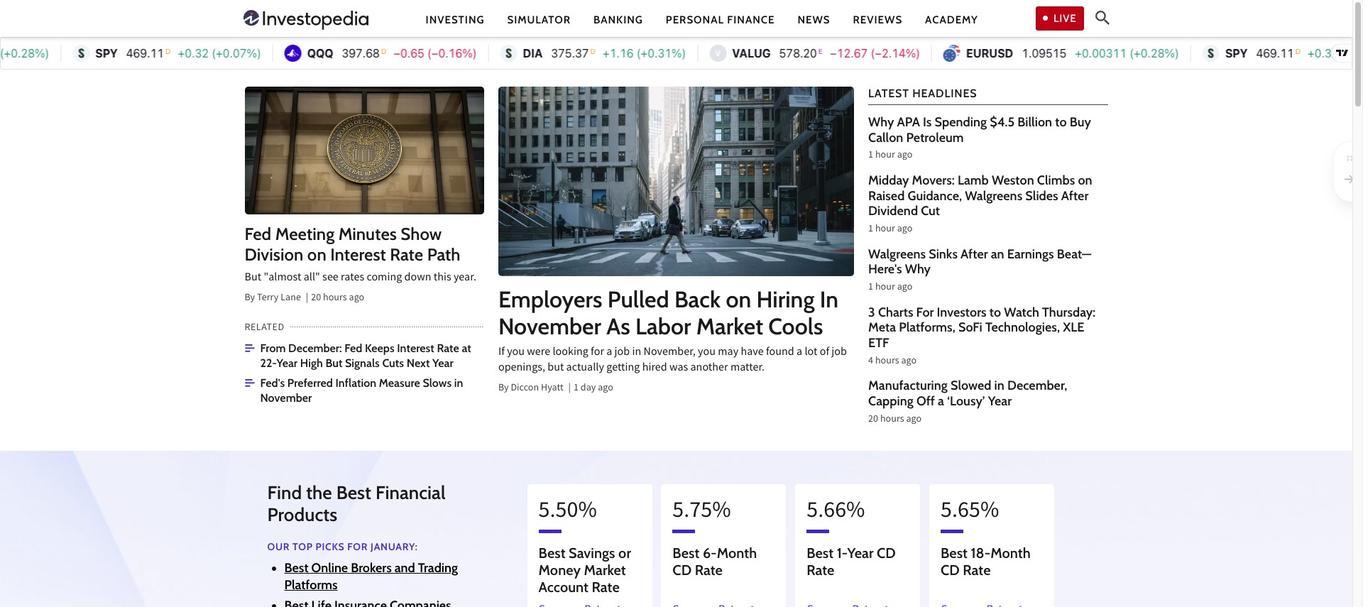 Task type: locate. For each thing, give the bounding box(es) containing it.
0 horizontal spatial walgreens
[[868, 246, 926, 262]]

walgreens down dividend
[[868, 246, 926, 262]]

year down from
[[276, 356, 298, 370]]

in left hired on the left
[[632, 344, 641, 361]]

november,
[[644, 344, 696, 361]]

november down 'fed's'
[[260, 391, 312, 405]]

after left 'an'
[[961, 246, 988, 262]]

you right if
[[507, 344, 525, 361]]

1 vertical spatial market
[[584, 562, 626, 579]]

1 vertical spatial to
[[990, 304, 1001, 320]]

best inside best 18-month cd rate
[[941, 545, 968, 562]]

next
[[407, 356, 430, 370]]

month down 5.75%
[[717, 545, 757, 562]]

0 horizontal spatial fed
[[245, 224, 271, 244]]

ago up charts
[[897, 280, 912, 295]]

from december: fed keeps interest rate at 22-year high but signals cuts next year link
[[245, 341, 484, 371]]

5.75%
[[673, 495, 731, 530]]

thursday:
[[1042, 304, 1096, 320]]

in
[[632, 344, 641, 361], [454, 377, 463, 390], [994, 378, 1004, 394]]

on for climbs
[[1078, 173, 1092, 188]]

banking link
[[593, 12, 643, 27]]

ago down callon
[[897, 148, 912, 164]]

0 horizontal spatial market
[[584, 562, 626, 579]]

ago inside the midday movers: lamb weston climbs on raised guidance, walgreens slides after dividend cut 1 hour ago
[[897, 221, 912, 237]]

pulled
[[608, 285, 669, 313]]

december:
[[288, 341, 342, 355]]

1 horizontal spatial market
[[696, 313, 763, 340]]

hours down capping
[[880, 411, 904, 427]]

0 horizontal spatial november
[[260, 391, 312, 405]]

0 vertical spatial by
[[245, 290, 255, 306]]

0 horizontal spatial after
[[961, 246, 988, 262]]

best up account at the bottom of the page
[[539, 545, 566, 562]]

1 vertical spatial on
[[307, 244, 326, 265]]

etf
[[868, 335, 889, 351]]

billion
[[1018, 114, 1052, 130]]

on
[[1078, 173, 1092, 188], [307, 244, 326, 265], [726, 285, 751, 313]]

money
[[539, 562, 581, 579]]

1 horizontal spatial job
[[832, 344, 847, 361]]

rates
[[341, 270, 364, 287]]

reviews
[[853, 13, 902, 26]]

month
[[717, 545, 757, 562], [991, 545, 1031, 562]]

best inside best 6-month cd rate
[[673, 545, 700, 562]]

1 horizontal spatial walgreens
[[965, 188, 1023, 204]]

1 horizontal spatial cd
[[877, 545, 896, 562]]

5.66%
[[807, 495, 865, 530]]

1 horizontal spatial 20
[[868, 411, 878, 427]]

brokers
[[351, 560, 392, 576]]

another
[[690, 360, 728, 377]]

best right the
[[336, 482, 371, 504]]

live
[[1054, 12, 1077, 25]]

cd right "1-" in the bottom of the page
[[877, 545, 896, 562]]

1 vertical spatial fed
[[344, 341, 362, 355]]

after right slides
[[1061, 188, 1089, 204]]

earnings
[[1007, 246, 1054, 262]]

looking
[[553, 344, 588, 361]]

market right money
[[584, 562, 626, 579]]

0 horizontal spatial in
[[454, 377, 463, 390]]

1 horizontal spatial to
[[1055, 114, 1067, 130]]

hour inside walgreens sinks after an earnings beat— here's why 1 hour ago
[[875, 280, 895, 295]]

job right for
[[615, 344, 630, 361]]

rate down 5.65%
[[963, 562, 991, 579]]

month for 5.75%
[[717, 545, 757, 562]]

0 horizontal spatial interest
[[330, 244, 386, 265]]

1 horizontal spatial after
[[1061, 188, 1089, 204]]

investors
[[937, 304, 987, 320]]

3 hour from the top
[[875, 280, 895, 295]]

month inside best 6-month cd rate
[[717, 545, 757, 562]]

fed left meeting at top
[[245, 224, 271, 244]]

ago
[[897, 148, 912, 164], [897, 221, 912, 237], [897, 280, 912, 295], [349, 290, 364, 306], [901, 353, 917, 369], [598, 380, 613, 396], [906, 411, 922, 427]]

0 horizontal spatial cd
[[673, 562, 692, 579]]

year down 5.66%
[[847, 545, 874, 562]]

here's
[[868, 262, 902, 277]]

all"
[[304, 270, 320, 287]]

20 down capping
[[868, 411, 878, 427]]

a right off
[[938, 393, 944, 409]]

a
[[606, 344, 612, 361], [797, 344, 802, 361], [938, 393, 944, 409]]

2 horizontal spatial cd
[[941, 562, 960, 579]]

job right of
[[832, 344, 847, 361]]

for
[[347, 540, 368, 553]]

0 vertical spatial market
[[696, 313, 763, 340]]

why left apa
[[868, 114, 894, 130]]

news
[[798, 13, 830, 26]]

meta
[[868, 320, 896, 335]]

1-
[[837, 545, 847, 562]]

1 horizontal spatial in
[[632, 344, 641, 361]]

hour down dividend
[[875, 221, 895, 237]]

1 inside the midday movers: lamb weston climbs on raised guidance, walgreens slides after dividend cut 1 hour ago
[[868, 221, 873, 237]]

down
[[404, 270, 431, 287]]

1 vertical spatial hour
[[875, 221, 895, 237]]

best inside find the best financial products
[[336, 482, 371, 504]]

2 vertical spatial hour
[[875, 280, 895, 295]]

rate down savings
[[592, 579, 620, 596]]

rate up down
[[390, 244, 423, 265]]

1 horizontal spatial why
[[905, 262, 931, 277]]

hours down the see
[[323, 290, 347, 306]]

cd inside best 6-month cd rate
[[673, 562, 692, 579]]

month inside best 18-month cd rate
[[991, 545, 1031, 562]]

cd for 5.65%
[[941, 562, 960, 579]]

rate inside fed meeting minutes show division on interest rate path but "almost all" see rates coming down this year.
[[390, 244, 423, 265]]

cut
[[921, 203, 940, 219]]

fed
[[245, 224, 271, 244], [344, 341, 362, 355]]

interest inside related from december: fed keeps interest rate at 22-year high but signals cuts next year fed's preferred inflation measure slows in november
[[397, 341, 434, 355]]

cd left 6-
[[673, 562, 692, 579]]

fed up signals
[[344, 341, 362, 355]]

latest
[[868, 87, 909, 100]]

0 vertical spatial on
[[1078, 173, 1092, 188]]

investing
[[426, 13, 485, 26]]

1 down dividend
[[868, 221, 873, 237]]

year inside best 1-year cd rate
[[847, 545, 874, 562]]

1 horizontal spatial but
[[325, 356, 343, 370]]

products
[[267, 504, 337, 526]]

22-
[[260, 356, 277, 370]]

1 vertical spatial hours
[[875, 353, 899, 369]]

0 horizontal spatial why
[[868, 114, 894, 130]]

1 vertical spatial 20
[[868, 411, 878, 427]]

cd for 5.75%
[[673, 562, 692, 579]]

buy
[[1070, 114, 1091, 130]]

1 horizontal spatial interest
[[397, 341, 434, 355]]

0 vertical spatial why
[[868, 114, 894, 130]]

best
[[336, 482, 371, 504], [539, 545, 566, 562], [673, 545, 700, 562], [807, 545, 834, 562], [941, 545, 968, 562], [284, 560, 308, 576]]

0 vertical spatial fed
[[245, 224, 271, 244]]

to inside why apa is spending $4.5 billion to buy callon petroleum 1 hour ago
[[1055, 114, 1067, 130]]

1 vertical spatial why
[[905, 262, 931, 277]]

have
[[741, 344, 764, 361]]

2 month from the left
[[991, 545, 1031, 562]]

best inside best online brokers and trading platforms
[[284, 560, 308, 576]]

hour inside the midday movers: lamb weston climbs on raised guidance, walgreens slides after dividend cut 1 hour ago
[[875, 221, 895, 237]]

month down 5.65%
[[991, 545, 1031, 562]]

related
[[245, 320, 284, 336]]

employers
[[498, 285, 602, 313]]

in inside related from december: fed keeps interest rate at 22-year high but signals cuts next year fed's preferred inflation measure slows in november
[[454, 377, 463, 390]]

but right high
[[325, 356, 343, 370]]

in right the "slowed"
[[994, 378, 1004, 394]]

1 vertical spatial by
[[498, 380, 509, 396]]

but
[[548, 360, 564, 377]]

0 vertical spatial hour
[[875, 148, 895, 164]]

rate inside best 18-month cd rate
[[963, 562, 991, 579]]

academy
[[925, 13, 978, 26]]

news link
[[798, 12, 830, 27]]

0 vertical spatial november
[[498, 313, 601, 340]]

1 horizontal spatial month
[[991, 545, 1031, 562]]

2 hour from the top
[[875, 221, 895, 237]]

market inside "employers pulled back on hiring in november as labor market cools"
[[696, 313, 763, 340]]

best inside best savings or money market account rate
[[539, 545, 566, 562]]

0 horizontal spatial on
[[307, 244, 326, 265]]

on inside fed meeting minutes show division on interest rate path but "almost all" see rates coming down this year.
[[307, 244, 326, 265]]

but
[[245, 270, 261, 287], [325, 356, 343, 370]]

on inside the midday movers: lamb weston climbs on raised guidance, walgreens slides after dividend cut 1 hour ago
[[1078, 173, 1092, 188]]

1 month from the left
[[717, 545, 757, 562]]

manufacturing
[[868, 378, 948, 394]]

but up terry on the left
[[245, 270, 261, 287]]

market up the may at the right of the page
[[696, 313, 763, 340]]

walgreens inside the midday movers: lamb weston climbs on raised guidance, walgreens slides after dividend cut 1 hour ago
[[965, 188, 1023, 204]]

0 horizontal spatial but
[[245, 270, 261, 287]]

as
[[606, 313, 630, 340]]

cd
[[877, 545, 896, 562], [673, 562, 692, 579], [941, 562, 960, 579]]

hour down callon
[[875, 148, 895, 164]]

1 vertical spatial but
[[325, 356, 343, 370]]

on inside "employers pulled back on hiring in november as labor market cools"
[[726, 285, 751, 313]]

ago down off
[[906, 411, 922, 427]]

a left lot
[[797, 344, 802, 361]]

1 vertical spatial walgreens
[[868, 246, 926, 262]]

0 vertical spatial after
[[1061, 188, 1089, 204]]

1 hour from the top
[[875, 148, 895, 164]]

watch
[[1004, 304, 1039, 320]]

market inside best savings or money market account rate
[[584, 562, 626, 579]]

you
[[507, 344, 525, 361], [698, 344, 716, 361]]

0 horizontal spatial to
[[990, 304, 1001, 320]]

5.65%
[[941, 495, 999, 530]]

lane
[[281, 290, 301, 306]]

1 horizontal spatial fed
[[344, 341, 362, 355]]

0 horizontal spatial you
[[507, 344, 525, 361]]

year right 'lousy'
[[988, 393, 1012, 409]]

1 horizontal spatial on
[[726, 285, 751, 313]]

0 vertical spatial walgreens
[[965, 188, 1023, 204]]

1 day ago
[[574, 380, 613, 396]]

to left watch
[[990, 304, 1001, 320]]

2 vertical spatial hours
[[880, 411, 904, 427]]

interest up rates
[[330, 244, 386, 265]]

0 vertical spatial hours
[[323, 290, 347, 306]]

1 down the here's
[[868, 280, 873, 295]]

in
[[820, 285, 838, 313]]

a right for
[[606, 344, 612, 361]]

0 vertical spatial to
[[1055, 114, 1067, 130]]

and
[[395, 560, 415, 576]]

november up were
[[498, 313, 601, 340]]

rate down 5.75%
[[695, 562, 723, 579]]

best left "1-" in the bottom of the page
[[807, 545, 834, 562]]

of
[[820, 344, 829, 361]]

0 vertical spatial interest
[[330, 244, 386, 265]]

fed inside related from december: fed keeps interest rate at 22-year high but signals cuts next year fed's preferred inflation measure slows in november
[[344, 341, 362, 355]]

2 vertical spatial on
[[726, 285, 751, 313]]

0 horizontal spatial by
[[245, 290, 255, 306]]

by left diccon
[[498, 380, 509, 396]]

20 hours ago
[[311, 290, 364, 306]]

0 horizontal spatial 20
[[311, 290, 321, 306]]

rate left "1-" in the bottom of the page
[[807, 562, 834, 579]]

1 vertical spatial after
[[961, 246, 988, 262]]

best online brokers and trading platforms
[[284, 560, 458, 593]]

1 horizontal spatial a
[[797, 344, 802, 361]]

20 inside manufacturing slowed in december, capping off a 'lousy' year 20 hours ago
[[868, 411, 878, 427]]

headlines
[[912, 87, 977, 100]]

walgreens left slides
[[965, 188, 1023, 204]]

2 horizontal spatial in
[[994, 378, 1004, 394]]

on right climbs
[[1078, 173, 1092, 188]]

walgreens
[[965, 188, 1023, 204], [868, 246, 926, 262]]

by for by diccon hyatt
[[498, 380, 509, 396]]

1 left day
[[574, 380, 579, 396]]

0 horizontal spatial job
[[615, 344, 630, 361]]

on right back
[[726, 285, 751, 313]]

ago up the manufacturing at the right of the page
[[901, 353, 917, 369]]

0 vertical spatial but
[[245, 270, 261, 287]]

1 vertical spatial november
[[260, 391, 312, 405]]

rate left at
[[437, 341, 459, 355]]

why apa is spending $4.5 billion to buy callon petroleum 1 hour ago
[[868, 114, 1091, 164]]

why
[[868, 114, 894, 130], [905, 262, 931, 277]]

hours inside manufacturing slowed in december, capping off a 'lousy' year 20 hours ago
[[880, 411, 904, 427]]

best left 6-
[[673, 545, 700, 562]]

in right slows
[[454, 377, 463, 390]]

is
[[923, 114, 932, 130]]

terry
[[257, 290, 279, 306]]

labor
[[635, 313, 691, 340]]

but inside related from december: fed keeps interest rate at 22-year high but signals cuts next year fed's preferred inflation measure slows in november
[[325, 356, 343, 370]]

on up all"
[[307, 244, 326, 265]]

investopedia homepage image
[[243, 9, 368, 31]]

hours right 4 at bottom
[[875, 353, 899, 369]]

0 horizontal spatial month
[[717, 545, 757, 562]]

by left terry on the left
[[245, 290, 255, 306]]

why right the here's
[[905, 262, 931, 277]]

month for 5.65%
[[991, 545, 1031, 562]]

2 horizontal spatial on
[[1078, 173, 1092, 188]]

cd inside best 1-year cd rate
[[877, 545, 896, 562]]

an
[[991, 246, 1004, 262]]

account
[[539, 579, 589, 596]]

ago inside the 3 charts for investors to watch thursday: meta platforms, sofi technologies, xle etf 4 hours ago
[[901, 353, 917, 369]]

day
[[581, 380, 596, 396]]

1 horizontal spatial by
[[498, 380, 509, 396]]

hour down the here's
[[875, 280, 895, 295]]

sinks
[[929, 246, 958, 262]]

search image
[[1095, 11, 1109, 25]]

1 you from the left
[[507, 344, 525, 361]]

best left 18-
[[941, 545, 968, 562]]

cd left 18-
[[941, 562, 960, 579]]

best inside best 1-year cd rate
[[807, 545, 834, 562]]

3
[[868, 304, 875, 320]]

20 down all"
[[311, 290, 321, 306]]

cd inside best 18-month cd rate
[[941, 562, 960, 579]]

rate inside best 1-year cd rate
[[807, 562, 834, 579]]

best for 5.75%
[[673, 545, 700, 562]]

best for 5.50%
[[539, 545, 566, 562]]

at
[[462, 341, 471, 355]]

interest up next
[[397, 341, 434, 355]]

1 horizontal spatial november
[[498, 313, 601, 340]]

best for 5.65%
[[941, 545, 968, 562]]

you left the may at the right of the page
[[698, 344, 716, 361]]

best up platforms
[[284, 560, 308, 576]]

hired
[[642, 360, 667, 377]]

to inside the 3 charts for investors to watch thursday: meta platforms, sofi technologies, xle etf 4 hours ago
[[990, 304, 1001, 320]]

1 horizontal spatial you
[[698, 344, 716, 361]]

$4.5
[[990, 114, 1015, 130]]

to left buy at the right
[[1055, 114, 1067, 130]]

1 down callon
[[868, 148, 873, 164]]

ago down dividend
[[897, 221, 912, 237]]

2 horizontal spatial a
[[938, 393, 944, 409]]

or
[[618, 545, 631, 562]]

on for division
[[307, 244, 326, 265]]

november inside "employers pulled back on hiring in november as labor market cools"
[[498, 313, 601, 340]]

1 vertical spatial interest
[[397, 341, 434, 355]]



Task type: describe. For each thing, give the bounding box(es) containing it.
online
[[311, 560, 348, 576]]

path
[[427, 244, 460, 265]]

best savings or money market account rate
[[539, 545, 631, 596]]

weston
[[992, 173, 1034, 188]]

minutes
[[338, 224, 397, 244]]

savings
[[569, 545, 615, 562]]

found
[[766, 344, 794, 361]]

rate inside related from december: fed keeps interest rate at 22-year high but signals cuts next year fed's preferred inflation measure slows in november
[[437, 341, 459, 355]]

midday
[[868, 173, 909, 188]]

see
[[322, 270, 339, 287]]

employers pulled back on hiring in november as labor market cools
[[498, 285, 838, 340]]

the
[[306, 482, 332, 504]]

callon
[[868, 130, 903, 145]]

cuts
[[382, 356, 404, 370]]

personal finance link
[[666, 12, 775, 27]]

why inside why apa is spending $4.5 billion to buy callon petroleum 1 hour ago
[[868, 114, 894, 130]]

best 1-year cd rate
[[807, 545, 896, 579]]

ago inside why apa is spending $4.5 billion to buy callon petroleum 1 hour ago
[[897, 148, 912, 164]]

cd for 5.66%
[[877, 545, 896, 562]]

in inside manufacturing slowed in december, capping off a 'lousy' year 20 hours ago
[[994, 378, 1004, 394]]

"almost
[[264, 270, 301, 287]]

by terry lane
[[245, 290, 301, 306]]

fed inside fed meeting minutes show division on interest rate path but "almost all" see rates coming down this year.
[[245, 224, 271, 244]]

may
[[718, 344, 739, 361]]

hour inside why apa is spending $4.5 billion to buy callon petroleum 1 hour ago
[[875, 148, 895, 164]]

for
[[916, 304, 934, 320]]

guidance,
[[908, 188, 962, 204]]

but inside fed meeting minutes show division on interest rate path but "almost all" see rates coming down this year.
[[245, 270, 261, 287]]

2 job from the left
[[832, 344, 847, 361]]

division
[[245, 244, 303, 265]]

dividend
[[868, 203, 918, 219]]

academy link
[[925, 12, 978, 27]]

18-
[[971, 545, 991, 562]]

a man crossing a street in manhattan image
[[498, 87, 854, 276]]

by for by terry lane
[[245, 290, 255, 306]]

show
[[401, 224, 442, 244]]

related from december: fed keeps interest rate at 22-year high but signals cuts next year fed's preferred inflation measure slows in november
[[245, 320, 471, 405]]

cools
[[768, 313, 823, 340]]

slows
[[423, 377, 452, 390]]

why inside walgreens sinks after an earnings beat— here's why 1 hour ago
[[905, 262, 931, 277]]

personal
[[666, 13, 724, 26]]

hours inside the 3 charts for investors to watch thursday: meta platforms, sofi technologies, xle etf 4 hours ago
[[875, 353, 899, 369]]

year.
[[454, 270, 476, 287]]

interest inside fed meeting minutes show division on interest rate path but "almost all" see rates coming down this year.
[[330, 244, 386, 265]]

best 6-month cd rate
[[673, 545, 757, 579]]

fed's preferred inflation measure slows in november link
[[245, 377, 484, 406]]

5.50%
[[539, 495, 597, 530]]

rate inside best savings or money market account rate
[[592, 579, 620, 596]]

platforms
[[284, 577, 338, 593]]

fed's
[[260, 377, 285, 390]]

raised
[[868, 188, 905, 204]]

movers:
[[912, 173, 955, 188]]

this
[[434, 270, 451, 287]]

personal finance
[[666, 13, 775, 26]]

investing link
[[426, 12, 485, 27]]

for
[[591, 344, 604, 361]]

if
[[498, 344, 505, 361]]

ago down rates
[[349, 290, 364, 306]]

november inside related from december: fed keeps interest rate at 22-year high but signals cuts next year fed's preferred inflation measure slows in november
[[260, 391, 312, 405]]

1 inside walgreens sinks after an earnings beat— here's why 1 hour ago
[[868, 280, 873, 295]]

actually
[[566, 360, 604, 377]]

live link
[[1036, 6, 1084, 31]]

slowed
[[951, 378, 991, 394]]

1 job from the left
[[615, 344, 630, 361]]

financial
[[375, 482, 446, 504]]

matter.
[[730, 360, 765, 377]]

best for 5.66%
[[807, 545, 834, 562]]

latest headlines
[[868, 87, 977, 100]]

ago right day
[[598, 380, 613, 396]]

walgreens inside walgreens sinks after an earnings beat— here's why 1 hour ago
[[868, 246, 926, 262]]

best 18-month cd rate
[[941, 545, 1031, 579]]

keeps
[[365, 341, 395, 355]]

platforms,
[[899, 320, 955, 335]]

in inside if you were looking for a job in november, you may have found a lot of job openings, but actually getting hired was another matter.
[[632, 344, 641, 361]]

coming
[[367, 270, 402, 287]]

our
[[267, 540, 290, 553]]

0 vertical spatial 20
[[311, 290, 321, 306]]

a inside manufacturing slowed in december, capping off a 'lousy' year 20 hours ago
[[938, 393, 944, 409]]

after inside the midday movers: lamb weston climbs on raised guidance, walgreens slides after dividend cut 1 hour ago
[[1061, 188, 1089, 204]]

our top picks for january:
[[267, 540, 418, 553]]

find
[[267, 482, 302, 504]]

fed meeting minutes show division on interest rate path but "almost all" see rates coming down this year.
[[245, 224, 476, 287]]

us federal reserve board of governors at the william mcchesney martin jr. federal reserve building in washington, dc, us image
[[245, 87, 484, 214]]

measure
[[379, 377, 420, 390]]

beat—
[[1057, 246, 1091, 262]]

spending
[[935, 114, 987, 130]]

finance
[[727, 13, 775, 26]]

rate inside best 6-month cd rate
[[695, 562, 723, 579]]

high
[[300, 356, 323, 370]]

ago inside walgreens sinks after an earnings beat— here's why 1 hour ago
[[897, 280, 912, 295]]

from
[[260, 341, 286, 355]]

year up slows
[[432, 356, 453, 370]]

6-
[[703, 545, 717, 562]]

meeting
[[275, 224, 335, 244]]

top
[[293, 540, 313, 553]]

year inside manufacturing slowed in december, capping off a 'lousy' year 20 hours ago
[[988, 393, 1012, 409]]

1 inside why apa is spending $4.5 billion to buy callon petroleum 1 hour ago
[[868, 148, 873, 164]]

technologies,
[[985, 320, 1060, 335]]

midday movers: lamb weston climbs on raised guidance, walgreens slides after dividend cut 1 hour ago
[[868, 173, 1092, 237]]

sofi
[[958, 320, 982, 335]]

climbs
[[1037, 173, 1075, 188]]

2 you from the left
[[698, 344, 716, 361]]

getting
[[606, 360, 640, 377]]

ago inside manufacturing slowed in december, capping off a 'lousy' year 20 hours ago
[[906, 411, 922, 427]]

back
[[674, 285, 721, 313]]

openings,
[[498, 360, 545, 377]]

after inside walgreens sinks after an earnings beat— here's why 1 hour ago
[[961, 246, 988, 262]]

lot
[[805, 344, 817, 361]]

0 horizontal spatial a
[[606, 344, 612, 361]]



Task type: vqa. For each thing, say whether or not it's contained in the screenshot.
Rate
yes



